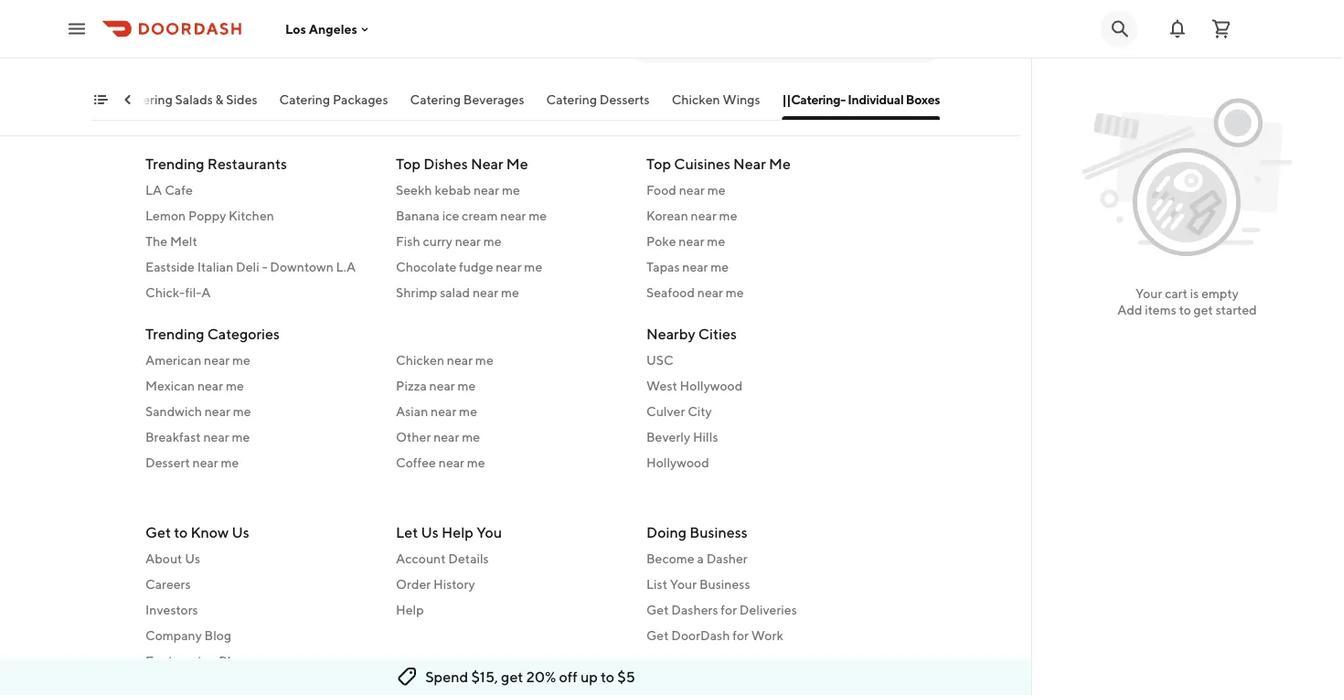 Task type: describe. For each thing, give the bounding box(es) containing it.
become
[[647, 551, 695, 566]]

a
[[698, 551, 704, 566]]

spend
[[426, 668, 469, 686]]

me down chocolate fudge near me link
[[501, 284, 519, 300]]

near for coffee near me
[[439, 455, 465, 470]]

tapas
[[647, 259, 680, 274]]

curry
[[423, 233, 453, 248]]

0 vertical spatial help
[[442, 524, 474, 541]]

catering salads & sides
[[122, 92, 258, 107]]

become a dasher link
[[647, 550, 875, 568]]

los
[[285, 21, 306, 36]]

20%
[[527, 668, 557, 686]]

near for chicken near me
[[447, 352, 473, 367]]

list
[[647, 577, 668, 592]]

sandwich near me link
[[145, 402, 374, 420]]

angeles
[[309, 21, 358, 36]]

near for other near me
[[434, 429, 460, 444]]

your inside your cart is empty add items to get started
[[1136, 286, 1163, 301]]

empty
[[1202, 286, 1239, 301]]

10:00
[[91, 43, 127, 58]]

shrimp
[[396, 284, 438, 300]]

sides
[[226, 92, 258, 107]]

la cafe link
[[145, 181, 374, 199]]

notification bell image
[[1167, 18, 1189, 40]]

engineering blog
[[145, 654, 246, 669]]

korean near me link
[[647, 206, 875, 225]]

tapas near me
[[647, 259, 729, 274]]

me for breakfast near me
[[232, 429, 250, 444]]

blog for engineering blog
[[219, 654, 246, 669]]

let
[[396, 524, 418, 541]]

me for top dishes near me
[[507, 155, 528, 172]]

italian
[[197, 259, 234, 274]]

me for coffee near me
[[467, 455, 485, 470]]

catering desserts button
[[547, 91, 650, 120]]

wings
[[723, 92, 761, 107]]

catering for catering desserts
[[547, 92, 597, 107]]

1 vertical spatial business
[[700, 577, 751, 592]]

me for pizza near me
[[458, 378, 476, 393]]

catering beverages button
[[410, 91, 525, 120]]

work
[[752, 628, 784, 643]]

get doordash for work
[[647, 628, 784, 643]]

chick-fil-a
[[145, 284, 211, 300]]

shrimp salad near me link
[[396, 283, 625, 301]]

asian
[[396, 403, 428, 419]]

and
[[576, 59, 595, 72]]

poke near me link
[[647, 232, 875, 250]]

me for other near me
[[462, 429, 480, 444]]

know
[[191, 524, 229, 541]]

get dashers for deliveries
[[647, 602, 797, 617]]

near for sandwich near me
[[205, 403, 230, 419]]

blog for company blog
[[205, 628, 232, 643]]

off
[[559, 668, 578, 686]]

cities
[[699, 325, 737, 342]]

nearby
[[647, 325, 696, 342]]

near for poke near me
[[679, 233, 705, 248]]

west hollywood
[[647, 378, 743, 393]]

l.a
[[336, 259, 356, 274]]

hollywood inside "link"
[[680, 378, 743, 393]]

||catering-
[[783, 92, 846, 107]]

us for about us
[[185, 551, 200, 566]]

seekh kebab near me
[[396, 182, 520, 197]]

american near me
[[145, 352, 251, 367]]

los angeles
[[285, 21, 358, 36]]

near for tapas near me
[[683, 259, 708, 274]]

categories
[[207, 325, 280, 342]]

get for get to know us
[[145, 524, 171, 541]]

breakfast near me link
[[145, 428, 374, 446]]

may
[[430, 59, 451, 72]]

fish curry near me
[[396, 233, 502, 248]]

deliveries
[[740, 602, 797, 617]]

seekh kebab near me link
[[396, 181, 625, 199]]

full
[[91, 22, 117, 40]]

me for mexican near me
[[226, 378, 244, 393]]

for for dashers
[[721, 602, 737, 617]]

near down fish curry near me link
[[496, 259, 522, 274]]

scroll menu navigation left image
[[121, 92, 135, 107]]

account details link
[[396, 550, 625, 568]]

&
[[215, 92, 224, 107]]

chick-
[[145, 284, 185, 300]]

1 horizontal spatial -
[[262, 259, 268, 274]]

hollywood link
[[647, 453, 875, 472]]

get doordash for work link
[[647, 627, 875, 645]]

list your business
[[647, 577, 751, 592]]

get for get doordash for work
[[647, 628, 669, 643]]

me for poke near me
[[707, 233, 726, 248]]

me for chicken near me
[[476, 352, 494, 367]]

other
[[396, 429, 431, 444]]

near for pizza near me
[[430, 378, 455, 393]]

to for spend
[[601, 668, 615, 686]]

help inside help link
[[396, 602, 424, 617]]

details
[[449, 551, 489, 566]]

sandwich near me
[[145, 403, 251, 419]]

trending for trending categories
[[145, 325, 204, 342]]

beverly
[[647, 429, 691, 444]]

dessert
[[145, 455, 190, 470]]

near for food near me
[[679, 182, 705, 197]]

chocolate fudge near me link
[[396, 258, 625, 276]]

me up banana ice cream near me link
[[502, 182, 520, 197]]

near for asian near me
[[431, 403, 457, 419]]

0 vertical spatial business
[[690, 524, 748, 541]]

usc
[[647, 352, 674, 367]]

kitchen
[[229, 208, 274, 223]]

american
[[145, 352, 201, 367]]

asian near me
[[396, 403, 477, 419]]

dessert near me
[[145, 455, 239, 470]]

1 vertical spatial hollywood
[[647, 455, 710, 470]]

catering packages
[[280, 92, 388, 107]]

started
[[1216, 302, 1258, 317]]

other near me
[[396, 429, 480, 444]]

downtown
[[270, 259, 334, 274]]

doing business
[[647, 524, 748, 541]]

get inside your cart is empty add items to get started
[[1194, 302, 1214, 317]]

me for top cuisines near me
[[769, 155, 791, 172]]

1 vertical spatial your
[[670, 577, 697, 592]]

food near me
[[647, 182, 726, 197]]

the melt link
[[145, 232, 374, 250]]

show menu categories image
[[93, 92, 108, 107]]

for for doordash
[[733, 628, 749, 643]]

pizza near me
[[396, 378, 476, 393]]

fish curry near me link
[[396, 232, 625, 250]]

top dishes near me
[[396, 155, 528, 172]]

catering packages button
[[280, 91, 388, 120]]



Task type: vqa. For each thing, say whether or not it's contained in the screenshot.


Task type: locate. For each thing, give the bounding box(es) containing it.
packages
[[333, 92, 388, 107]]

delivery
[[531, 59, 574, 72]]

near down breakfast near me on the left of page
[[193, 455, 218, 470]]

near down trending categories at the top
[[204, 352, 230, 367]]

2 vertical spatial get
[[647, 628, 669, 643]]

near up other near me
[[431, 403, 457, 419]]

1 vertical spatial get
[[647, 602, 669, 617]]

get right $15,
[[501, 668, 524, 686]]

2 horizontal spatial us
[[421, 524, 439, 541]]

order
[[396, 577, 431, 592]]

me up coffee near me
[[462, 429, 480, 444]]

2 me from the left
[[769, 155, 791, 172]]

dashers
[[672, 602, 719, 617]]

3 catering from the left
[[410, 92, 461, 107]]

1 trending from the top
[[145, 155, 204, 172]]

spend $15, get 20% off up to $5
[[426, 668, 636, 686]]

top up food
[[647, 155, 671, 172]]

near down the korean near me
[[679, 233, 705, 248]]

mexican near me link
[[145, 376, 374, 395]]

me down seekh kebab near me link
[[529, 208, 547, 223]]

me for dessert near me
[[221, 455, 239, 470]]

me down the tapas near me link
[[726, 284, 744, 300]]

pizza
[[396, 378, 427, 393]]

me down mexican near me link at the left of the page
[[233, 403, 251, 419]]

us down get to know us
[[185, 551, 200, 566]]

near for dishes
[[471, 155, 504, 172]]

me for asian near me
[[459, 403, 477, 419]]

- right deli
[[262, 259, 268, 274]]

account
[[396, 551, 446, 566]]

us right know
[[232, 524, 250, 541]]

company blog link
[[145, 627, 374, 645]]

me up seekh kebab near me link
[[507, 155, 528, 172]]

to down cart
[[1180, 302, 1192, 317]]

0 horizontal spatial me
[[507, 155, 528, 172]]

to inside your cart is empty add items to get started
[[1180, 302, 1192, 317]]

-
[[149, 43, 155, 58], [262, 259, 268, 274]]

2 catering from the left
[[280, 92, 330, 107]]

get down the is
[[1194, 302, 1214, 317]]

me down american near me link
[[226, 378, 244, 393]]

catering for catering salads & sides
[[122, 92, 173, 107]]

usc link
[[647, 351, 875, 369]]

get dashers for deliveries link
[[647, 601, 875, 619]]

seafood near me link
[[647, 283, 875, 301]]

near for cuisines
[[734, 155, 766, 172]]

get
[[145, 524, 171, 541], [647, 602, 669, 617], [647, 628, 669, 643]]

me down 'other near me' link at left bottom
[[467, 455, 485, 470]]

1 horizontal spatial your
[[1136, 286, 1163, 301]]

us right let on the left bottom of the page
[[421, 524, 439, 541]]

near for korean near me
[[691, 208, 717, 223]]

get to know us
[[145, 524, 250, 541]]

menu
[[120, 22, 160, 40]]

melt
[[170, 233, 197, 248]]

0 vertical spatial get
[[145, 524, 171, 541]]

breakfast
[[145, 429, 201, 444]]

top up seekh
[[396, 155, 421, 172]]

your up items
[[1136, 286, 1163, 301]]

- inside "full menu 10:00 am - 3:30 pm"
[[149, 43, 155, 58]]

near up chocolate fudge near me
[[455, 233, 481, 248]]

0 vertical spatial your
[[1136, 286, 1163, 301]]

get inside 'link'
[[647, 602, 669, 617]]

help up details
[[442, 524, 474, 541]]

near for american near me
[[204, 352, 230, 367]]

eastside italian deli - downtown l.a link
[[145, 258, 374, 276]]

chocolate
[[396, 259, 457, 274]]

business down 'dasher'
[[700, 577, 751, 592]]

near
[[474, 182, 500, 197], [679, 182, 705, 197], [501, 208, 526, 223], [691, 208, 717, 223], [455, 233, 481, 248], [679, 233, 705, 248], [496, 259, 522, 274], [683, 259, 708, 274], [473, 284, 499, 300], [698, 284, 724, 300], [204, 352, 230, 367], [447, 352, 473, 367], [198, 378, 223, 393], [430, 378, 455, 393], [205, 403, 230, 419], [431, 403, 457, 419], [203, 429, 229, 444], [434, 429, 460, 444], [193, 455, 218, 470], [439, 455, 465, 470]]

for inside 'link'
[[721, 602, 737, 617]]

near up seafood near me
[[683, 259, 708, 274]]

near up pizza near me
[[447, 352, 473, 367]]

0 horizontal spatial to
[[174, 524, 188, 541]]

1 horizontal spatial help
[[442, 524, 474, 541]]

business up 'dasher'
[[690, 524, 748, 541]]

careers
[[145, 577, 191, 592]]

get for get dashers for deliveries
[[647, 602, 669, 617]]

near down other near me
[[439, 455, 465, 470]]

american near me link
[[145, 351, 374, 369]]

1 horizontal spatial chicken
[[672, 92, 721, 107]]

lemon poppy kitchen link
[[145, 206, 374, 225]]

me down the korean near me
[[707, 233, 726, 248]]

hollywood down beverly hills
[[647, 455, 710, 470]]

for left work
[[733, 628, 749, 643]]

chicken up pizza
[[396, 352, 445, 367]]

top
[[396, 155, 421, 172], [647, 155, 671, 172]]

order history link
[[396, 575, 625, 594]]

catering down the may
[[410, 92, 461, 107]]

me down "categories"
[[232, 352, 251, 367]]

differ
[[454, 59, 482, 72]]

1 vertical spatial chicken
[[396, 352, 445, 367]]

catering for catering packages
[[280, 92, 330, 107]]

poke
[[647, 233, 677, 248]]

me down breakfast near me link
[[221, 455, 239, 470]]

mexican
[[145, 378, 195, 393]]

0 horizontal spatial near
[[471, 155, 504, 172]]

near up the sandwich near me
[[198, 378, 223, 393]]

la
[[145, 182, 162, 197]]

chicken for chicken near me
[[396, 352, 445, 367]]

1 vertical spatial for
[[733, 628, 749, 643]]

2 top from the left
[[647, 155, 671, 172]]

breakfast near me
[[145, 429, 250, 444]]

me for food near me
[[708, 182, 726, 197]]

beverly hills link
[[647, 428, 875, 446]]

about us link
[[145, 550, 374, 568]]

culver city link
[[647, 402, 875, 420]]

coffee near me link
[[396, 453, 625, 472]]

1 vertical spatial -
[[262, 259, 268, 274]]

0 vertical spatial get
[[1194, 302, 1214, 317]]

1 horizontal spatial us
[[232, 524, 250, 541]]

let us help you
[[396, 524, 502, 541]]

1 horizontal spatial near
[[734, 155, 766, 172]]

chicken for chicken wings
[[672, 92, 721, 107]]

poke near me
[[647, 233, 726, 248]]

0 horizontal spatial get
[[501, 668, 524, 686]]

0 horizontal spatial us
[[185, 551, 200, 566]]

catering right show menu categories icon
[[122, 92, 173, 107]]

2 near from the left
[[734, 155, 766, 172]]

near down tapas near me
[[698, 284, 724, 300]]

catering left packages
[[280, 92, 330, 107]]

0 vertical spatial trending
[[145, 155, 204, 172]]

1 me from the left
[[507, 155, 528, 172]]

fish
[[396, 233, 420, 248]]

history
[[434, 577, 475, 592]]

0 vertical spatial -
[[149, 43, 155, 58]]

trending up american
[[145, 325, 204, 342]]

me for seafood near me
[[726, 284, 744, 300]]

1 horizontal spatial to
[[601, 668, 615, 686]]

los angeles button
[[285, 21, 372, 36]]

1 horizontal spatial me
[[769, 155, 791, 172]]

near up the korean near me
[[679, 182, 705, 197]]

me up seafood near me
[[711, 259, 729, 274]]

me up pizza near me link
[[476, 352, 494, 367]]

near for seafood near me
[[698, 284, 724, 300]]

blog
[[205, 628, 232, 643], [219, 654, 246, 669]]

chicken left the wings
[[672, 92, 721, 107]]

blog up engineering blog
[[205, 628, 232, 643]]

about
[[145, 551, 182, 566]]

seafood
[[647, 284, 695, 300]]

me down cream
[[484, 233, 502, 248]]

eastside
[[145, 259, 195, 274]]

me up food near me link at the top
[[769, 155, 791, 172]]

top for top dishes near me
[[396, 155, 421, 172]]

1 near from the left
[[471, 155, 504, 172]]

4 catering from the left
[[547, 92, 597, 107]]

0 vertical spatial hollywood
[[680, 378, 743, 393]]

0 vertical spatial for
[[721, 602, 737, 617]]

blog down company blog link
[[219, 654, 246, 669]]

engineering
[[145, 654, 216, 669]]

seekh
[[396, 182, 432, 197]]

your right list on the bottom of page
[[670, 577, 697, 592]]

a
[[202, 284, 211, 300]]

1 vertical spatial help
[[396, 602, 424, 617]]

1 catering from the left
[[122, 92, 173, 107]]

0 horizontal spatial -
[[149, 43, 155, 58]]

me down sandwich near me link in the left bottom of the page
[[232, 429, 250, 444]]

0 items, open order cart image
[[1211, 18, 1233, 40]]

1 horizontal spatial top
[[647, 155, 671, 172]]

your cart is empty add items to get started
[[1118, 286, 1258, 317]]

west hollywood link
[[647, 376, 875, 395]]

trending for trending restaurants
[[145, 155, 204, 172]]

near down "chicken near me"
[[430, 378, 455, 393]]

0 horizontal spatial help
[[396, 602, 424, 617]]

1 top from the left
[[396, 155, 421, 172]]

near up cream
[[474, 182, 500, 197]]

ice
[[442, 208, 459, 223]]

us for let us help you
[[421, 524, 439, 541]]

chicken wings
[[672, 92, 761, 107]]

become a dasher
[[647, 551, 748, 566]]

1 vertical spatial to
[[174, 524, 188, 541]]

2 horizontal spatial to
[[1180, 302, 1192, 317]]

other near me link
[[396, 428, 625, 446]]

open menu image
[[66, 18, 88, 40]]

about us
[[145, 551, 200, 566]]

company
[[145, 628, 202, 643]]

0 horizontal spatial your
[[670, 577, 697, 592]]

near up breakfast near me on the left of page
[[205, 403, 230, 419]]

order history
[[396, 577, 475, 592]]

me down top cuisines near me
[[708, 182, 726, 197]]

get up the about at the left of page
[[145, 524, 171, 541]]

west
[[647, 378, 678, 393]]

to up about us
[[174, 524, 188, 541]]

lemon poppy kitchen
[[145, 208, 274, 223]]

doordash
[[672, 628, 730, 643]]

near down food near me
[[691, 208, 717, 223]]

near up seekh kebab near me link
[[471, 155, 504, 172]]

the melt
[[145, 233, 197, 248]]

0 vertical spatial blog
[[205, 628, 232, 643]]

near for dessert near me
[[193, 455, 218, 470]]

top cuisines near me
[[647, 155, 791, 172]]

me down food near me link at the top
[[720, 208, 738, 223]]

me down fish curry near me link
[[524, 259, 543, 274]]

banana ice cream near me
[[396, 208, 547, 223]]

chicken inside button
[[672, 92, 721, 107]]

catering desserts
[[547, 92, 650, 107]]

account details
[[396, 551, 489, 566]]

me for sandwich near me
[[233, 403, 251, 419]]

me up other near me
[[459, 403, 477, 419]]

items
[[1146, 302, 1177, 317]]

near down "fudge"
[[473, 284, 499, 300]]

us
[[232, 524, 250, 541], [421, 524, 439, 541], [185, 551, 200, 566]]

2 trending from the top
[[145, 325, 204, 342]]

lemon
[[145, 208, 186, 223]]

pizza near me link
[[396, 376, 625, 395]]

chicken near me link
[[396, 351, 625, 369]]

1 vertical spatial blog
[[219, 654, 246, 669]]

0 horizontal spatial top
[[396, 155, 421, 172]]

trending up cafe
[[145, 155, 204, 172]]

get left doordash
[[647, 628, 669, 643]]

near up coffee near me
[[434, 429, 460, 444]]

2 vertical spatial to
[[601, 668, 615, 686]]

near up food near me link at the top
[[734, 155, 766, 172]]

chick-fil-a link
[[145, 283, 374, 301]]

me for korean near me
[[720, 208, 738, 223]]

to right 'up'
[[601, 668, 615, 686]]

0 vertical spatial chicken
[[672, 92, 721, 107]]

0 horizontal spatial chicken
[[396, 352, 445, 367]]

fil-
[[185, 284, 202, 300]]

catering down and
[[547, 92, 597, 107]]

me for american near me
[[232, 352, 251, 367]]

1 vertical spatial get
[[501, 668, 524, 686]]

0 vertical spatial to
[[1180, 302, 1192, 317]]

catering for catering beverages
[[410, 92, 461, 107]]

to for your
[[1180, 302, 1192, 317]]

near down seekh kebab near me link
[[501, 208, 526, 223]]

me for tapas near me
[[711, 259, 729, 274]]

dasher
[[707, 551, 748, 566]]

near for breakfast near me
[[203, 429, 229, 444]]

1 vertical spatial trending
[[145, 325, 204, 342]]

help down order
[[396, 602, 424, 617]]

1 horizontal spatial get
[[1194, 302, 1214, 317]]

- right am
[[149, 43, 155, 58]]

near for mexican near me
[[198, 378, 223, 393]]

hollywood
[[680, 378, 743, 393], [647, 455, 710, 470]]

hollywood up city
[[680, 378, 743, 393]]

nearby cities
[[647, 325, 737, 342]]

korean
[[647, 208, 689, 223]]

me down "chicken near me"
[[458, 378, 476, 393]]

top for top cuisines near me
[[647, 155, 671, 172]]

for up get doordash for work
[[721, 602, 737, 617]]

am
[[129, 43, 147, 58]]

culver
[[647, 403, 685, 419]]

near down the sandwich near me
[[203, 429, 229, 444]]

salads
[[175, 92, 213, 107]]

banana ice cream near me link
[[396, 206, 625, 225]]

get down list on the bottom of page
[[647, 602, 669, 617]]

cuisines
[[674, 155, 731, 172]]



